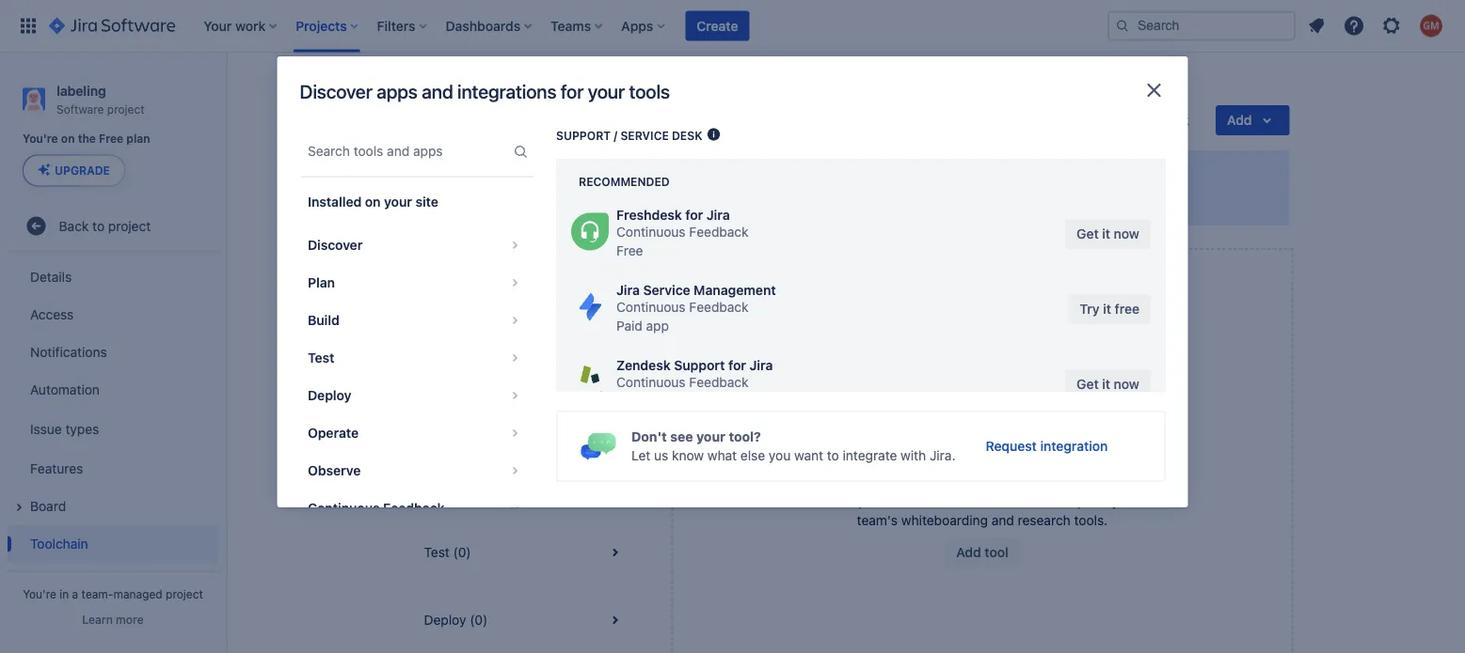 Task type: locate. For each thing, give the bounding box(es) containing it.
operate button
[[300, 415, 533, 453]]

tools
[[629, 80, 670, 103], [474, 274, 504, 290], [957, 467, 992, 485]]

apps
[[377, 80, 418, 103]]

feedback down the connect
[[689, 224, 748, 240]]

labeling inside labeling software project
[[56, 83, 106, 98]]

service right /
[[620, 129, 668, 142]]

1 vertical spatial all
[[457, 274, 470, 290]]

0 vertical spatial all
[[946, 193, 959, 209]]

feedback inside jira service management continuous feedback paid app
[[689, 300, 748, 315]]

get it now up integration
[[1076, 377, 1139, 392]]

1 vertical spatial add
[[956, 545, 981, 561]]

notifications link
[[8, 333, 218, 371]]

0 horizontal spatial add
[[890, 467, 918, 485]]

group containing discover
[[300, 221, 533, 609]]

chevron icon pointing right image inside build button
[[503, 310, 526, 332]]

let
[[631, 448, 650, 464]]

board button
[[8, 488, 218, 525]]

get it now button for zendesk support for jira continuous feedback free
[[1065, 370, 1150, 400]]

add tool button
[[945, 538, 1020, 568]]

continuous down zendesk
[[616, 375, 685, 390]]

app
[[646, 319, 668, 334]]

labeling for labeling
[[470, 79, 517, 94]]

0 vertical spatial get it now
[[1076, 226, 1139, 242]]

test down continuous feedback button
[[424, 545, 450, 561]]

give feedback
[[1101, 112, 1189, 128]]

research
[[1018, 513, 1071, 529]]

project down /
[[576, 166, 625, 184]]

group containing details
[[8, 252, 218, 606]]

free down freshdesk at the top left of the page
[[616, 243, 643, 259]]

management
[[693, 283, 775, 298]]

2 vertical spatial tools
[[957, 467, 992, 485]]

you're for you're in a team-managed project
[[23, 588, 56, 601]]

1 vertical spatial free
[[616, 243, 643, 259]]

jira right tools,
[[706, 207, 729, 223]]

functional
[[935, 494, 995, 510]]

learn
[[82, 613, 113, 627]]

0 horizontal spatial toolchain
[[30, 536, 88, 552]]

get it now button up try it free on the top right
[[1065, 219, 1150, 249]]

feedback
[[1132, 112, 1189, 128]]

details link
[[8, 258, 218, 296]]

labeling for labeling software project
[[56, 83, 106, 98]]

1 vertical spatial service
[[643, 283, 690, 298]]

features
[[30, 461, 83, 477]]

on
[[61, 132, 75, 146], [364, 194, 380, 210]]

2 you're from the top
[[23, 588, 56, 601]]

deploy for deploy
[[307, 388, 351, 404]]

chevron icon pointing right image inside observe button
[[503, 460, 526, 483]]

1 you're from the top
[[23, 132, 58, 146]]

continuous down freshdesk at the top left of the page
[[616, 224, 685, 240]]

2 horizontal spatial jira
[[749, 358, 772, 374]]

tool
[[985, 545, 1008, 561]]

labeling
[[470, 79, 517, 94], [56, 83, 106, 98]]

labeling left project
[[470, 79, 517, 94]]

continuous up app
[[616, 300, 685, 315]]

deploy inside button
[[424, 613, 466, 629]]

Search field
[[1107, 11, 1296, 41]]

get up try on the top
[[1076, 226, 1098, 242]]

all right view
[[457, 274, 470, 290]]

2 get it now button from the top
[[1065, 370, 1150, 400]]

free right the
[[99, 132, 123, 146]]

it up integration
[[1102, 377, 1110, 392]]

6 chevron icon pointing right image from the top
[[503, 422, 526, 445]]

desk
[[671, 129, 702, 142]]

1 horizontal spatial and
[[856, 193, 879, 209]]

0 horizontal spatial group
[[8, 252, 218, 606]]

operate
[[307, 426, 358, 441]]

give feedback button
[[1063, 105, 1201, 135]]

1 horizontal spatial group
[[300, 221, 533, 609]]

7 chevron icon pointing right image from the top
[[503, 460, 526, 483]]

jira up tool?
[[749, 358, 772, 374]]

get
[[1076, 226, 1098, 242], [1076, 377, 1098, 392]]

search image
[[1115, 18, 1130, 33]]

2 chevron icon pointing right image from the top
[[503, 272, 526, 294]]

1 chevron icon pointing right image from the top
[[503, 234, 526, 257]]

features link
[[8, 450, 218, 488]]

know
[[671, 448, 703, 464]]

deploy up operate
[[307, 388, 351, 404]]

for
[[561, 80, 584, 103], [586, 193, 603, 209], [685, 207, 703, 223], [728, 358, 746, 374]]

support
[[556, 129, 610, 142], [673, 358, 724, 374]]

you're on the free plan
[[23, 132, 150, 146]]

1 vertical spatial deploy
[[424, 613, 466, 629]]

apps image image
[[580, 433, 616, 461]]

on left the
[[61, 132, 75, 146]]

0 vertical spatial get it now button
[[1065, 219, 1150, 249]]

on for installed
[[364, 194, 380, 210]]

0 vertical spatial you're
[[23, 132, 58, 146]]

for down jira service management continuous feedback paid app
[[728, 358, 746, 374]]

to down request
[[995, 467, 1010, 485]]

to right want
[[826, 448, 839, 464]]

give
[[1101, 112, 1128, 128]]

learn more
[[82, 613, 144, 627]]

1 vertical spatial now
[[1113, 377, 1139, 392]]

0 vertical spatial and
[[422, 80, 453, 103]]

to right back
[[92, 218, 105, 234]]

labeling up the software
[[56, 83, 106, 98]]

zendesk
[[616, 358, 670, 374]]

add inside "add your tools to discover to improve cross-functional collaboration, add your team's whiteboarding and research tools."
[[890, 467, 918, 485]]

0 vertical spatial on
[[61, 132, 75, 146]]

project up plan at the left of the page
[[107, 102, 145, 116]]

1 horizontal spatial test
[[424, 545, 450, 561]]

chevron icon pointing right image inside plan 'button'
[[503, 272, 526, 294]]

get it now button up integration
[[1065, 370, 1150, 400]]

upgrade button
[[24, 156, 124, 186]]

jira service management logo image
[[571, 288, 608, 326]]

request
[[985, 439, 1036, 455]]

1 horizontal spatial add
[[956, 545, 981, 561]]

all left right
[[946, 193, 959, 209]]

0 vertical spatial integrations
[[457, 80, 556, 103]]

1 vertical spatial toolchain
[[30, 536, 88, 552]]

0 horizontal spatial support
[[556, 129, 610, 142]]

0 vertical spatial toolchain
[[401, 107, 495, 134]]

freshdesk for jira logo image
[[571, 213, 608, 251]]

discover apps and integrations for your tools dialog
[[277, 56, 1188, 652]]

test down build
[[307, 350, 334, 366]]

you're
[[23, 132, 58, 146], [23, 588, 56, 601]]

tools inside button
[[474, 274, 504, 290]]

your left site
[[383, 194, 412, 210]]

and right apps
[[422, 80, 453, 103]]

(0) inside button
[[453, 545, 471, 561]]

(0) for test (0)
[[453, 545, 471, 561]]

1 vertical spatial you're
[[23, 588, 56, 601]]

1 horizontal spatial jira
[[706, 207, 729, 223]]

0 horizontal spatial test
[[307, 350, 334, 366]]

/
[[613, 129, 617, 142]]

2 now from the top
[[1113, 377, 1139, 392]]

1 vertical spatial get
[[1076, 377, 1098, 392]]

project,
[[806, 193, 853, 209]]

for right tools,
[[685, 207, 703, 223]]

and up tool
[[991, 513, 1014, 529]]

all inside view all tools (1) button
[[457, 274, 470, 290]]

get it now button for freshdesk for jira continuous feedback free
[[1065, 219, 1150, 249]]

2 vertical spatial free
[[616, 394, 643, 409]]

1 vertical spatial get it now
[[1076, 377, 1139, 392]]

now down free in the top of the page
[[1113, 377, 1139, 392]]

discover up plan
[[307, 238, 362, 253]]

deploy down test (0)
[[424, 613, 466, 629]]

(0)
[[453, 545, 471, 561], [470, 613, 488, 629]]

(0) for deploy (0)
[[470, 613, 488, 629]]

0 vertical spatial now
[[1113, 226, 1139, 242]]

1 vertical spatial jira
[[616, 283, 639, 298]]

0 horizontal spatial labeling
[[56, 83, 106, 98]]

1 vertical spatial on
[[364, 194, 380, 210]]

1 vertical spatial support
[[673, 358, 724, 374]]

jira software image
[[49, 15, 175, 37], [49, 15, 175, 37]]

continuous
[[616, 224, 685, 240], [616, 300, 685, 315], [616, 375, 685, 390], [307, 501, 379, 517]]

group
[[300, 221, 533, 609], [8, 252, 218, 606]]

1 vertical spatial get it now button
[[1065, 370, 1150, 400]]

2 horizontal spatial and
[[991, 513, 1014, 529]]

discover down welcome at the left of the page
[[454, 193, 507, 209]]

for inside welcome to your project toolchain discover integrations for your tools, connect work to your project, and manage it all right here.
[[586, 193, 603, 209]]

1 vertical spatial (0)
[[470, 613, 488, 629]]

test button
[[300, 340, 533, 377]]

add your tools to discover to improve cross-functional collaboration, add your team's whiteboarding and research tools.
[[826, 467, 1139, 529]]

toolchain
[[401, 107, 495, 134], [30, 536, 88, 552]]

view all tools (1)
[[424, 274, 523, 290]]

0 vertical spatial (0)
[[453, 545, 471, 561]]

chevron icon pointing right image for deploy
[[503, 385, 526, 407]]

0 vertical spatial get
[[1076, 226, 1098, 242]]

(0) down continuous feedback button
[[453, 545, 471, 561]]

2 vertical spatial jira
[[749, 358, 772, 374]]

continuous feedback
[[307, 501, 444, 517]]

feedback down management
[[689, 300, 748, 315]]

your down jira.
[[922, 467, 953, 485]]

labeling software project
[[56, 83, 145, 116]]

5 chevron icon pointing right image from the top
[[503, 385, 526, 407]]

(0) down test (0)
[[470, 613, 488, 629]]

feedback down observe button
[[383, 501, 444, 517]]

feedback up tool?
[[689, 375, 748, 390]]

installed
[[307, 194, 361, 210]]

free down zendesk
[[616, 394, 643, 409]]

2 horizontal spatial tools
[[957, 467, 992, 485]]

1 horizontal spatial on
[[364, 194, 380, 210]]

installed on your site button
[[300, 183, 533, 221]]

and right project,
[[856, 193, 879, 209]]

your up what
[[696, 430, 725, 445]]

you're up the upgrade button
[[23, 132, 58, 146]]

2 get from the top
[[1076, 377, 1098, 392]]

1 get from the top
[[1076, 226, 1098, 242]]

0 horizontal spatial on
[[61, 132, 75, 146]]

get up integration
[[1076, 377, 1098, 392]]

tools inside dialog
[[629, 80, 670, 103]]

now
[[1113, 226, 1139, 242], [1113, 377, 1139, 392]]

get it now up try it free on the top right
[[1076, 226, 1139, 242]]

add down with
[[890, 467, 918, 485]]

toolchain down projects link
[[401, 107, 495, 134]]

1 vertical spatial integrations
[[510, 193, 583, 209]]

test inside the test button
[[307, 350, 334, 366]]

on inside button
[[364, 194, 380, 210]]

to right welcome at the left of the page
[[523, 166, 537, 184]]

work
[[727, 193, 756, 209]]

discover inside "add your tools to discover to improve cross-functional collaboration, add your team's whiteboarding and research tools."
[[1013, 467, 1075, 485]]

add
[[1085, 494, 1108, 510]]

2 get it now from the top
[[1076, 377, 1139, 392]]

team-
[[81, 588, 113, 601]]

get it now for zendesk support for jira continuous feedback free
[[1076, 377, 1139, 392]]

issue types
[[30, 421, 99, 437]]

project settings
[[540, 79, 635, 94]]

chevron icon pointing right image inside operate button
[[503, 422, 526, 445]]

1 horizontal spatial deploy
[[424, 613, 466, 629]]

(0) inside button
[[470, 613, 488, 629]]

0 vertical spatial jira
[[706, 207, 729, 223]]

tools up the functional
[[957, 467, 992, 485]]

project inside welcome to your project toolchain discover integrations for your tools, connect work to your project, and manage it all right here.
[[576, 166, 625, 184]]

create button
[[685, 11, 749, 41]]

4 chevron icon pointing right image from the top
[[503, 347, 526, 370]]

1 horizontal spatial tools
[[629, 80, 670, 103]]

chevron icon pointing right image inside deploy button
[[503, 385, 526, 407]]

group inside the discover apps and integrations for your tools dialog
[[300, 221, 533, 609]]

1 get it now button from the top
[[1065, 219, 1150, 249]]

1 vertical spatial and
[[856, 193, 879, 209]]

1 vertical spatial test
[[424, 545, 450, 561]]

1 get it now from the top
[[1076, 226, 1139, 242]]

projects link
[[398, 75, 447, 98]]

toolchain down "board"
[[30, 536, 88, 552]]

service up app
[[643, 283, 690, 298]]

0 horizontal spatial deploy
[[307, 388, 351, 404]]

continuous down observe at the bottom
[[307, 501, 379, 517]]

2 vertical spatial and
[[991, 513, 1014, 529]]

project right managed
[[166, 588, 203, 601]]

deploy inside button
[[307, 388, 351, 404]]

0 vertical spatial tools
[[629, 80, 670, 103]]

project
[[107, 102, 145, 116], [576, 166, 625, 184], [108, 218, 151, 234], [166, 588, 203, 601]]

to inside 'don't see your tool? let us know what else you want to integrate with jira.'
[[826, 448, 839, 464]]

0 horizontal spatial tools
[[474, 274, 504, 290]]

automation link
[[8, 371, 218, 409]]

0 vertical spatial test
[[307, 350, 334, 366]]

it up try it free on the top right
[[1102, 226, 1110, 242]]

add
[[890, 467, 918, 485], [956, 545, 981, 561]]

1 horizontal spatial toolchain
[[401, 107, 495, 134]]

for up freshdesk for jira logo
[[586, 193, 603, 209]]

now up free in the top of the page
[[1113, 226, 1139, 242]]

deploy (0)
[[424, 613, 488, 629]]

add left tool
[[956, 545, 981, 561]]

it for freshdesk for jira continuous feedback free
[[1102, 226, 1110, 242]]

test
[[307, 350, 334, 366], [424, 545, 450, 561]]

for inside freshdesk for jira continuous feedback free
[[685, 207, 703, 223]]

1 vertical spatial tools
[[474, 274, 504, 290]]

tools.
[[1074, 513, 1108, 529]]

test inside the test (0) button
[[424, 545, 450, 561]]

chevron icon pointing right image
[[503, 234, 526, 257], [503, 272, 526, 294], [503, 310, 526, 332], [503, 347, 526, 370], [503, 385, 526, 407], [503, 422, 526, 445], [503, 460, 526, 483]]

0 vertical spatial free
[[99, 132, 123, 146]]

add inside button
[[956, 545, 981, 561]]

chevron icon pointing right image for plan
[[503, 272, 526, 294]]

it right manage
[[934, 193, 942, 209]]

tools inside "add your tools to discover to improve cross-functional collaboration, add your team's whiteboarding and research tools."
[[957, 467, 992, 485]]

it right try on the top
[[1102, 302, 1111, 317]]

you're left in
[[23, 588, 56, 601]]

projects
[[398, 79, 447, 94]]

service inside jira service management continuous feedback paid app
[[643, 283, 690, 298]]

site
[[415, 194, 438, 210]]

discover
[[300, 80, 372, 103], [454, 193, 507, 209], [307, 238, 362, 253], [1013, 467, 1075, 485]]

1 now from the top
[[1113, 226, 1139, 242]]

1 horizontal spatial labeling
[[470, 79, 517, 94]]

0 vertical spatial add
[[890, 467, 918, 485]]

tools up support / service desk on the left of page
[[629, 80, 670, 103]]

on right installed
[[364, 194, 380, 210]]

chevron icon pointing right image for discover
[[503, 234, 526, 257]]

it inside button
[[1102, 302, 1111, 317]]

want
[[794, 448, 823, 464]]

tools left (1)
[[474, 274, 504, 290]]

automation
[[30, 382, 100, 397]]

team's
[[857, 513, 898, 529]]

support left /
[[556, 129, 610, 142]]

build
[[307, 313, 339, 328]]

0 horizontal spatial jira
[[616, 283, 639, 298]]

see
[[670, 430, 693, 445]]

jira inside zendesk support for jira continuous feedback free
[[749, 358, 772, 374]]

1 horizontal spatial all
[[946, 193, 959, 209]]

discover up collaboration,
[[1013, 467, 1075, 485]]

0 vertical spatial deploy
[[307, 388, 351, 404]]

1 horizontal spatial support
[[673, 358, 724, 374]]

0 horizontal spatial and
[[422, 80, 453, 103]]

0 horizontal spatial all
[[457, 274, 470, 290]]

discover inside button
[[307, 238, 362, 253]]

zendesk support for jira logo image
[[571, 364, 608, 401]]

and
[[422, 80, 453, 103], [856, 193, 879, 209], [991, 513, 1014, 529]]

3 chevron icon pointing right image from the top
[[503, 310, 526, 332]]

free
[[1114, 302, 1139, 317]]

on for you're
[[61, 132, 75, 146]]

feedback inside zendesk support for jira continuous feedback free
[[689, 375, 748, 390]]

chevron icon pointing right image inside discover button
[[503, 234, 526, 257]]

jira up the paid
[[616, 283, 639, 298]]

support right zendesk
[[673, 358, 724, 374]]

chevron icon pointing right image inside the test button
[[503, 347, 526, 370]]

and inside welcome to your project toolchain discover integrations for your tools, connect work to your project, and manage it all right here.
[[856, 193, 879, 209]]



Task type: describe. For each thing, give the bounding box(es) containing it.
toolchain inside group
[[30, 536, 88, 552]]

close modal image
[[1143, 79, 1165, 102]]

your inside button
[[383, 194, 412, 210]]

try
[[1079, 302, 1099, 317]]

test for test (0)
[[424, 545, 450, 561]]

your up freshdesk for jira logo
[[540, 166, 572, 184]]

to right 'work'
[[760, 193, 772, 209]]

now for zendesk support for jira continuous feedback free
[[1113, 377, 1139, 392]]

plan button
[[300, 264, 533, 302]]

in
[[60, 588, 69, 601]]

and inside "add your tools to discover to improve cross-functional collaboration, add your team's whiteboarding and research tools."
[[991, 513, 1014, 529]]

free inside zendesk support for jira continuous feedback free
[[616, 394, 643, 409]]

project up details link
[[108, 218, 151, 234]]

learn more button
[[82, 613, 144, 628]]

access link
[[8, 296, 218, 333]]

cross-
[[896, 494, 935, 510]]

toolchain
[[629, 166, 694, 184]]

request integration
[[985, 439, 1107, 455]]

your up /
[[588, 80, 625, 103]]

project inside labeling software project
[[107, 102, 145, 116]]

don't
[[631, 430, 666, 445]]

here.
[[994, 193, 1025, 209]]

view
[[424, 274, 453, 290]]

chevron icon pointing right image for operate
[[503, 422, 526, 445]]

free inside freshdesk for jira continuous feedback free
[[616, 243, 643, 259]]

feedback inside button
[[383, 501, 444, 517]]

get customer feedback via help desk and live chat image
[[706, 127, 721, 142]]

observe button
[[300, 453, 533, 490]]

tool?
[[728, 430, 761, 445]]

add for your
[[890, 467, 918, 485]]

chevron icon pointing right image for observe
[[503, 460, 526, 483]]

toolchain link
[[8, 525, 218, 563]]

plan
[[307, 275, 334, 291]]

test (0) button
[[401, 519, 649, 587]]

add for tool
[[956, 545, 981, 561]]

jira inside freshdesk for jira continuous feedback free
[[706, 207, 729, 223]]

feedback inside freshdesk for jira continuous feedback free
[[689, 224, 748, 240]]

view all tools (1) button
[[401, 248, 649, 316]]

manage
[[882, 193, 931, 209]]

discover apps and integrations for your tools
[[300, 80, 670, 103]]

support inside zendesk support for jira continuous feedback free
[[673, 358, 724, 374]]

to
[[826, 494, 841, 510]]

chevron icon pointing right image for test
[[503, 347, 526, 370]]

tools for view
[[474, 274, 504, 290]]

discover left apps
[[300, 80, 372, 103]]

observe
[[307, 463, 360, 479]]

and inside the discover apps and integrations for your tools dialog
[[422, 80, 453, 103]]

it inside welcome to your project toolchain discover integrations for your tools, connect work to your project, and manage it all right here.
[[934, 193, 942, 209]]

create banner
[[0, 0, 1465, 53]]

you're for you're on the free plan
[[23, 132, 58, 146]]

chevron icon pointing right image for build
[[503, 310, 526, 332]]

it for zendesk support for jira continuous feedback free
[[1102, 377, 1110, 392]]

labeling link
[[470, 75, 517, 98]]

your inside 'don't see your tool? let us know what else you want to integrate with jira.'
[[696, 430, 725, 445]]

integrations inside welcome to your project toolchain discover integrations for your tools, connect work to your project, and manage it all right here.
[[510, 193, 583, 209]]

upgrade
[[55, 164, 110, 177]]

a
[[72, 588, 78, 601]]

integrate
[[842, 448, 897, 464]]

continuous inside zendesk support for jira continuous feedback free
[[616, 375, 685, 390]]

all inside welcome to your project toolchain discover integrations for your tools, connect work to your project, and manage it all right here.
[[946, 193, 959, 209]]

deploy button
[[300, 377, 533, 415]]

else
[[740, 448, 765, 464]]

don't see your tool? let us know what else you want to integrate with jira.
[[631, 430, 955, 464]]

issue types link
[[8, 409, 218, 450]]

build button
[[300, 302, 533, 340]]

your right add
[[1112, 494, 1139, 510]]

freshdesk
[[616, 207, 681, 223]]

deploy for deploy (0)
[[424, 613, 466, 629]]

project
[[540, 79, 583, 94]]

0 vertical spatial service
[[620, 129, 668, 142]]

continuous inside button
[[307, 501, 379, 517]]

jira inside jira service management continuous feedback paid app
[[616, 283, 639, 298]]

installed on your site
[[307, 194, 438, 210]]

back
[[59, 218, 89, 234]]

paid
[[616, 319, 642, 334]]

get for zendesk support for jira continuous feedback free
[[1076, 377, 1098, 392]]

for inside zendesk support for jira continuous feedback free
[[728, 358, 746, 374]]

your down recommended
[[607, 193, 633, 209]]

test for test
[[307, 350, 334, 366]]

discover button
[[300, 227, 533, 264]]

types
[[65, 421, 99, 437]]

tools for add
[[957, 467, 992, 485]]

issue
[[30, 421, 62, 437]]

jira service management continuous feedback paid app
[[616, 283, 775, 334]]

more
[[116, 613, 144, 627]]

software
[[56, 102, 104, 116]]

zendesk support for jira continuous feedback free
[[616, 358, 772, 409]]

project settings link
[[540, 75, 635, 98]]

get it now for freshdesk for jira continuous feedback free
[[1076, 226, 1139, 242]]

continuous feedback button
[[300, 490, 533, 528]]

continuous inside freshdesk for jira continuous feedback free
[[616, 224, 685, 240]]

primary element
[[11, 0, 1107, 52]]

back to project
[[59, 218, 151, 234]]

now for freshdesk for jira continuous feedback free
[[1113, 226, 1139, 242]]

jira.
[[929, 448, 955, 464]]

try it free button
[[1068, 295, 1150, 325]]

continuous inside jira service management continuous feedback paid app
[[616, 300, 685, 315]]

board
[[30, 499, 66, 514]]

details
[[30, 269, 72, 285]]

discover inside welcome to your project toolchain discover integrations for your tools, connect work to your project, and manage it all right here.
[[454, 193, 507, 209]]

to inside "add your tools to discover to improve cross-functional collaboration, add your team's whiteboarding and research tools."
[[995, 467, 1010, 485]]

for left settings
[[561, 80, 584, 103]]

right
[[963, 193, 991, 209]]

integrations inside dialog
[[457, 80, 556, 103]]

try it free
[[1079, 302, 1139, 317]]

managed
[[113, 588, 162, 601]]

connect
[[674, 193, 723, 209]]

you're in a team-managed project
[[23, 588, 203, 601]]

back to project link
[[8, 207, 218, 245]]

it for jira service management continuous feedback paid app
[[1102, 302, 1111, 317]]

get for freshdesk for jira continuous feedback free
[[1076, 226, 1098, 242]]

with
[[900, 448, 926, 464]]

us
[[653, 448, 668, 464]]

your left project,
[[776, 193, 802, 209]]

access
[[30, 307, 74, 322]]

tools,
[[637, 193, 671, 209]]

(1)
[[507, 274, 523, 290]]

chevron icon pointing down image
[[503, 498, 526, 520]]

support / service desk
[[556, 129, 702, 142]]

Search tools and apps field
[[302, 135, 509, 168]]

what
[[707, 448, 736, 464]]

0 vertical spatial support
[[556, 129, 610, 142]]

the
[[78, 132, 96, 146]]

notifications
[[30, 344, 107, 360]]



Task type: vqa. For each thing, say whether or not it's contained in the screenshot.
the This to the right
no



